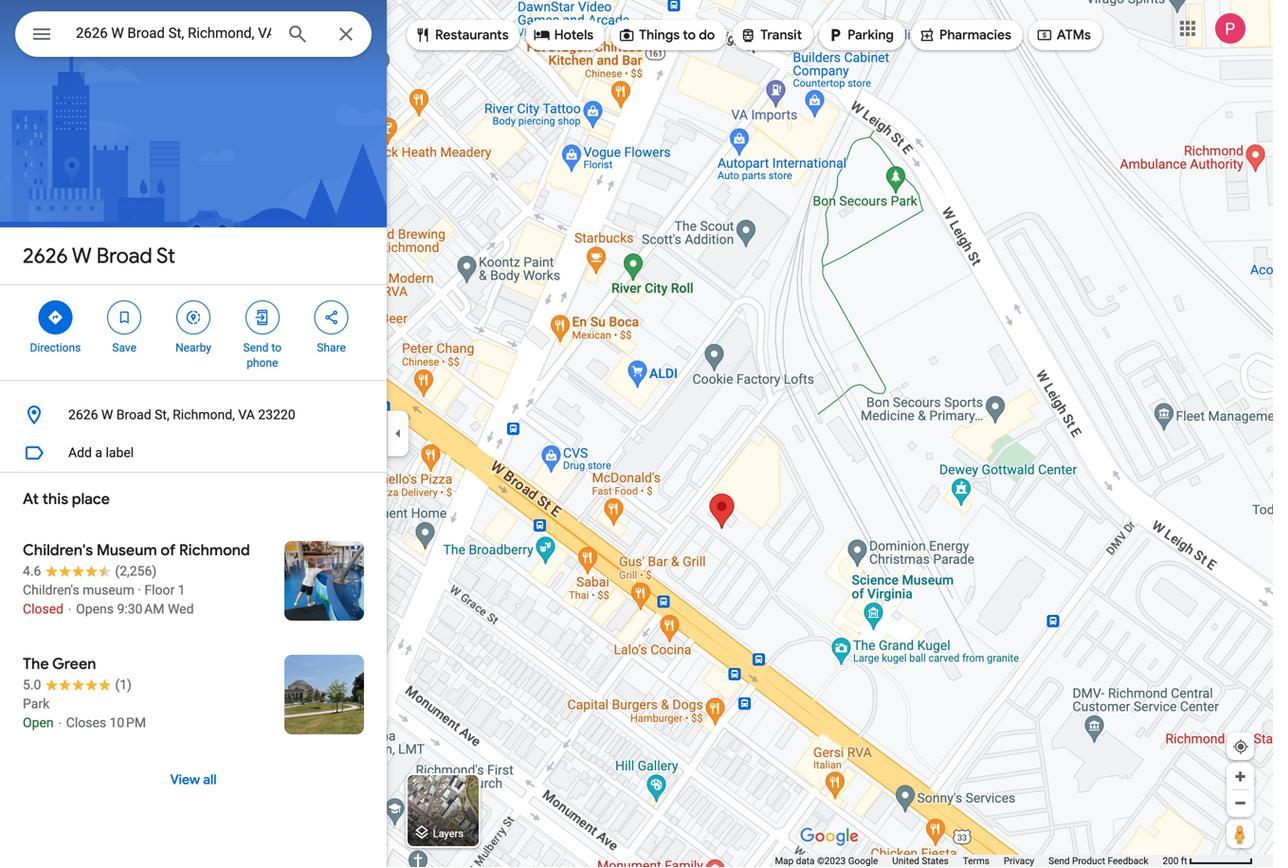 Task type: vqa. For each thing, say whether or not it's contained in the screenshot.
'40'
no



Task type: locate. For each thing, give the bounding box(es) containing it.
2626 up add
[[68, 407, 98, 423]]

broad inside 2626 w broad st, richmond, va 23220 button
[[116, 407, 151, 423]]

send
[[243, 341, 269, 355], [1049, 856, 1070, 867]]


[[47, 307, 64, 328]]

1 horizontal spatial to
[[683, 27, 696, 44]]

1 vertical spatial send
[[1049, 856, 1070, 867]]

label
[[106, 445, 134, 461]]

2626 w broad st, richmond, va 23220 button
[[0, 396, 387, 434]]

of
[[161, 541, 176, 560]]

 search field
[[15, 11, 372, 61]]

2626 for 2626 w broad st
[[23, 243, 68, 269]]

1 vertical spatial children's
[[23, 583, 79, 598]]

footer
[[775, 855, 1163, 868]]

2626
[[23, 243, 68, 269], [68, 407, 98, 423]]

va
[[238, 407, 255, 423]]

closes
[[66, 715, 106, 731]]

broad left "st,"
[[116, 407, 151, 423]]

broad left the st at the top left of the page
[[96, 243, 152, 269]]

broad
[[96, 243, 152, 269], [116, 407, 151, 423]]

do
[[699, 27, 715, 44]]

0 horizontal spatial to
[[272, 341, 282, 355]]

map
[[775, 856, 794, 867]]

1 vertical spatial to
[[272, 341, 282, 355]]

atms
[[1057, 27, 1091, 44]]

1 horizontal spatial ⋅
[[67, 602, 73, 617]]

0 vertical spatial broad
[[96, 243, 152, 269]]

1 vertical spatial ⋅
[[57, 715, 63, 731]]

a
[[95, 445, 102, 461]]


[[919, 25, 936, 46]]

to inside send to phone
[[272, 341, 282, 355]]

1 vertical spatial broad
[[116, 407, 151, 423]]

1 children's from the top
[[23, 541, 93, 560]]

add a label
[[68, 445, 134, 461]]

view all
[[170, 772, 217, 789]]

united
[[893, 856, 920, 867]]

send for send to phone
[[243, 341, 269, 355]]

richmond
[[179, 541, 250, 560]]

None field
[[76, 22, 271, 45]]

2 children's from the top
[[23, 583, 79, 598]]

⋅ right open
[[57, 715, 63, 731]]

to inside  things to do
[[683, 27, 696, 44]]

4.6
[[23, 564, 41, 579]]

1 horizontal spatial 2626
[[68, 407, 98, 423]]

restaurants
[[435, 27, 509, 44]]

show street view coverage image
[[1227, 820, 1255, 849]]

⋅
[[67, 602, 73, 617], [57, 715, 63, 731]]

actions for 2626 w broad st region
[[0, 285, 387, 380]]

0 vertical spatial w
[[72, 243, 92, 269]]

0 vertical spatial send
[[243, 341, 269, 355]]

show your location image
[[1233, 739, 1250, 756]]


[[1036, 25, 1053, 46]]

google
[[848, 856, 878, 867]]

add
[[68, 445, 92, 461]]

view all button
[[151, 758, 236, 803]]

richmond,
[[173, 407, 235, 423]]

4.6 stars 2,256 reviews image
[[23, 562, 157, 581]]

0 vertical spatial 2626
[[23, 243, 68, 269]]

0 horizontal spatial w
[[72, 243, 92, 269]]

·
[[138, 583, 141, 598]]

200 ft button
[[1163, 856, 1254, 867]]

children's
[[23, 541, 93, 560], [23, 583, 79, 598]]

 atms
[[1036, 25, 1091, 46]]

5.0
[[23, 678, 41, 693]]

1 vertical spatial 2626
[[68, 407, 98, 423]]

2626 up 
[[23, 243, 68, 269]]

9:30 am
[[117, 602, 165, 617]]

send inside send to phone
[[243, 341, 269, 355]]

0 horizontal spatial 2626
[[23, 243, 68, 269]]

2626 inside button
[[68, 407, 98, 423]]

to
[[683, 27, 696, 44], [272, 341, 282, 355]]

phone
[[247, 357, 278, 370]]

w left the st at the top left of the page
[[72, 243, 92, 269]]

to left do
[[683, 27, 696, 44]]

zoom out image
[[1234, 797, 1248, 811]]

map data ©2023 google
[[775, 856, 878, 867]]

w
[[72, 243, 92, 269], [101, 407, 113, 423]]

w inside button
[[101, 407, 113, 423]]

send inside 'send product feedback' 'button'
[[1049, 856, 1070, 867]]

0 vertical spatial to
[[683, 27, 696, 44]]

1 horizontal spatial w
[[101, 407, 113, 423]]

hotels
[[554, 27, 594, 44]]

collapse side panel image
[[388, 423, 409, 444]]


[[185, 307, 202, 328]]

children's inside children's museum · floor 1 closed ⋅ opens 9:30 am wed
[[23, 583, 79, 598]]

children's for children's museum of richmond
[[23, 541, 93, 560]]

zoom in image
[[1234, 770, 1248, 784]]

send up phone
[[243, 341, 269, 355]]


[[740, 25, 757, 46]]

1
[[178, 583, 185, 598]]

data
[[796, 856, 815, 867]]

save
[[112, 341, 137, 355]]

layers
[[433, 828, 464, 840]]

w up add a label
[[101, 407, 113, 423]]

to up phone
[[272, 341, 282, 355]]

children's up 4.6
[[23, 541, 93, 560]]

0 vertical spatial children's
[[23, 541, 93, 560]]

open
[[23, 715, 54, 731]]

at
[[23, 490, 39, 509]]

feedback
[[1108, 856, 1149, 867]]

 hotels
[[534, 25, 594, 46]]

children's up closed
[[23, 583, 79, 598]]

children's for children's museum · floor 1 closed ⋅ opens 9:30 am wed
[[23, 583, 79, 598]]

0 vertical spatial ⋅
[[67, 602, 73, 617]]

wed
[[168, 602, 194, 617]]

send to phone
[[243, 341, 282, 370]]

1 horizontal spatial send
[[1049, 856, 1070, 867]]

⋅ left the opens at the left of page
[[67, 602, 73, 617]]

0 horizontal spatial ⋅
[[57, 715, 63, 731]]

footer containing map data ©2023 google
[[775, 855, 1163, 868]]

1 vertical spatial w
[[101, 407, 113, 423]]

terms
[[963, 856, 990, 867]]

broad for st,
[[116, 407, 151, 423]]


[[254, 307, 271, 328]]

the green
[[23, 655, 96, 674]]

product
[[1072, 856, 1106, 867]]

0 horizontal spatial send
[[243, 341, 269, 355]]

send left product
[[1049, 856, 1070, 867]]



Task type: describe. For each thing, give the bounding box(es) containing it.
nearby
[[175, 341, 211, 355]]

opens
[[76, 602, 114, 617]]

2626 w broad st main content
[[0, 0, 387, 868]]

 things to do
[[618, 25, 715, 46]]


[[827, 25, 844, 46]]

children's museum of richmond
[[23, 541, 250, 560]]

st,
[[155, 407, 169, 423]]

this
[[42, 490, 68, 509]]

 button
[[15, 11, 68, 61]]

w for 2626 w broad st
[[72, 243, 92, 269]]

10 pm
[[110, 715, 146, 731]]

closed
[[23, 602, 64, 617]]

view
[[170, 772, 200, 789]]

200
[[1163, 856, 1179, 867]]

send product feedback button
[[1049, 855, 1149, 868]]

 parking
[[827, 25, 894, 46]]

w for 2626 w broad st, richmond, va 23220
[[101, 407, 113, 423]]

share
[[317, 341, 346, 355]]

©2023
[[817, 856, 846, 867]]

place
[[72, 490, 110, 509]]

ft
[[1181, 856, 1188, 867]]

2626 w broad st
[[23, 243, 175, 269]]

(1)
[[115, 678, 132, 693]]

add a label button
[[0, 434, 387, 472]]

transit
[[761, 27, 802, 44]]

things
[[639, 27, 680, 44]]

2626 for 2626 w broad st, richmond, va 23220
[[68, 407, 98, 423]]

park open ⋅ closes 10 pm
[[23, 696, 146, 731]]

st
[[156, 243, 175, 269]]

⋅ inside children's museum · floor 1 closed ⋅ opens 9:30 am wed
[[67, 602, 73, 617]]

park
[[23, 696, 50, 712]]

children's museum · floor 1 closed ⋅ opens 9:30 am wed
[[23, 583, 194, 617]]


[[30, 20, 53, 48]]

united states
[[893, 856, 949, 867]]

footer inside the google maps element
[[775, 855, 1163, 868]]


[[323, 307, 340, 328]]

the
[[23, 655, 49, 674]]


[[414, 25, 431, 46]]

at this place
[[23, 490, 110, 509]]

 pharmacies
[[919, 25, 1012, 46]]


[[534, 25, 551, 46]]


[[116, 307, 133, 328]]

⋅ inside park open ⋅ closes 10 pm
[[57, 715, 63, 731]]

united states button
[[893, 855, 949, 868]]

floor
[[144, 583, 175, 598]]

(2,256)
[[115, 564, 157, 579]]

directions
[[30, 341, 81, 355]]

privacy button
[[1004, 855, 1035, 868]]

museum
[[97, 541, 157, 560]]

send product feedback
[[1049, 856, 1149, 867]]

states
[[922, 856, 949, 867]]

parking
[[848, 27, 894, 44]]


[[618, 25, 635, 46]]

200 ft
[[1163, 856, 1188, 867]]

pharmacies
[[940, 27, 1012, 44]]

 transit
[[740, 25, 802, 46]]

broad for st
[[96, 243, 152, 269]]

send for send product feedback
[[1049, 856, 1070, 867]]

museum
[[83, 583, 134, 598]]

google account: payton hansen  
(payton.hansen@adept.ai) image
[[1216, 13, 1246, 44]]

privacy
[[1004, 856, 1035, 867]]

2626 W Broad St, Richmond, VA 23220 field
[[15, 11, 372, 57]]

green
[[52, 655, 96, 674]]

google maps element
[[0, 0, 1273, 868]]

2626 w broad st, richmond, va 23220
[[68, 407, 295, 423]]

5.0 stars 1 reviews image
[[23, 676, 132, 695]]

 restaurants
[[414, 25, 509, 46]]

all
[[203, 772, 217, 789]]

23220
[[258, 407, 295, 423]]

none field inside '2626 w broad st, richmond, va 23220' field
[[76, 22, 271, 45]]

terms button
[[963, 855, 990, 868]]



